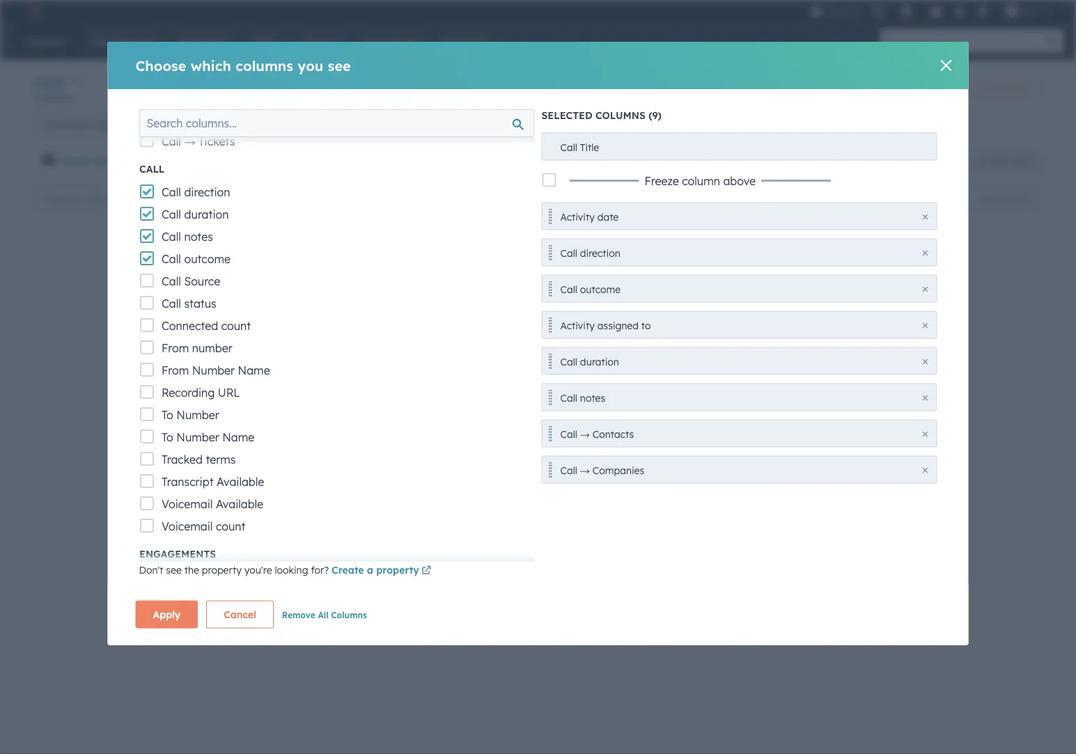 Task type: vqa. For each thing, say whether or not it's contained in the screenshot.
"a" inside , LOG CALL/MEETING ACTIVITIES, RECEIVE AN INBOUND CALL WITH A VOICEMAIL, OR RECORD CALLS FROM THIRD PARTIES.
yes



Task type: describe. For each thing, give the bounding box(es) containing it.
receive
[[366, 332, 404, 346]]

upgrade image
[[810, 6, 823, 18]]

edit
[[980, 194, 995, 204]]

calls button
[[33, 72, 80, 93]]

edit columns button
[[971, 190, 1039, 208]]

save view
[[992, 156, 1031, 166]]

from
[[376, 350, 401, 364]]

call duration button
[[542, 347, 937, 375]]

url
[[218, 386, 240, 400]]

this
[[424, 379, 441, 391]]

name for to number name
[[222, 431, 254, 444]]

call notes button
[[542, 384, 937, 411]]

activity assigned to button
[[542, 311, 937, 339]]

cancel
[[224, 608, 256, 621]]

advanced filters (0) button
[[487, 147, 616, 175]]

learn
[[243, 379, 269, 391]]

call → tickets
[[161, 134, 235, 148]]

close image for call → contacts
[[923, 432, 928, 437]]

pagination navigation
[[440, 553, 551, 571]]

hubspot link
[[17, 3, 52, 20]]

calls for calls
[[33, 74, 67, 91]]

close image for call direction
[[923, 250, 928, 256]]

log
[[532, 314, 548, 328]]

to for activity assigned to popup button
[[266, 155, 276, 167]]

1 property from the left
[[202, 564, 242, 576]]

which
[[191, 57, 231, 74]]

2 property from the left
[[376, 564, 419, 576]]

help button
[[924, 0, 948, 22]]

record inside , log call/meeting activities, receive an inbound call with a voicemail, or record calls from third parties.
[[313, 350, 346, 364]]

all views
[[789, 118, 831, 131]]

if
[[358, 314, 365, 328]]

analytics
[[995, 84, 1031, 95]]

add view (2/5) button
[[666, 111, 780, 139]]

call → contacts button
[[542, 420, 937, 448]]

call duration inside button
[[560, 356, 619, 368]]

link opens in a new window image inside create a property link
[[422, 567, 431, 576]]

freeze
[[645, 174, 679, 188]]

from for from number name
[[161, 364, 189, 378]]

call source
[[161, 274, 220, 288]]

calls will appear here if you
[[243, 314, 390, 328]]

looking
[[275, 564, 308, 576]]

activity assigned to for activity assigned to button
[[560, 319, 651, 332]]

apply button
[[135, 601, 198, 629]]

third
[[404, 350, 428, 364]]

1 vertical spatial record
[[305, 379, 335, 391]]

create a property link
[[332, 563, 434, 580]]

activities,
[[313, 332, 363, 346]]

a inside choose which columns you see dialog
[[367, 564, 373, 576]]

transcript available
[[60, 155, 157, 167]]

tracked terms
[[161, 453, 235, 467]]

for?
[[311, 564, 329, 576]]

marketplaces image
[[901, 6, 913, 19]]

activity for activity assigned to button
[[560, 319, 595, 332]]

don't
[[139, 564, 163, 576]]

call → companies button
[[542, 456, 937, 484]]

apply
[[153, 608, 181, 621]]

0 horizontal spatial call outcome
[[161, 252, 230, 266]]

close image inside call outcome button
[[923, 287, 928, 292]]

contacts
[[593, 428, 634, 440]]

activity assigned to for activity assigned to popup button
[[180, 155, 276, 167]]

call → contacts
[[560, 428, 634, 440]]

0 vertical spatial all
[[789, 118, 801, 131]]

title
[[580, 141, 599, 153]]

companies
[[593, 464, 645, 477]]

tracked
[[161, 453, 202, 467]]

close image for columns
[[941, 60, 952, 71]]

export
[[927, 194, 953, 204]]

activity for activity assigned to popup button
[[180, 155, 217, 167]]

edit columns
[[980, 194, 1030, 204]]

source
[[184, 274, 220, 288]]

activity assigned to button
[[171, 147, 282, 175]]

import
[[918, 84, 946, 95]]

freeze column above
[[645, 174, 756, 188]]

choose which columns you see dialog
[[108, 0, 969, 744]]

available for voicemail available
[[216, 497, 263, 511]]

1 horizontal spatial you
[[368, 314, 387, 328]]

import button
[[907, 78, 958, 101]]

available for transcript available
[[216, 475, 264, 489]]

columns inside 'button'
[[331, 610, 367, 620]]

, log call/meeting activities, receive an inbound call with a voicemail, or record calls from third parties.
[[243, 314, 548, 364]]

connected count
[[161, 319, 251, 333]]

abc
[[1021, 5, 1037, 17]]

calls for calls will appear here if you
[[243, 314, 268, 328]]

(9)
[[649, 109, 662, 122]]

1 horizontal spatial columns
[[596, 109, 646, 122]]

call
[[469, 332, 487, 346]]

name for from number name
[[238, 364, 270, 378]]

you're
[[244, 564, 272, 576]]

from number name
[[161, 364, 270, 378]]

number for to number name
[[176, 431, 219, 444]]

0 horizontal spatial notes
[[184, 230, 213, 244]]

close image for call notes
[[923, 395, 928, 401]]

0 horizontal spatial duration
[[184, 208, 228, 222]]

transcript for transcript available
[[60, 155, 109, 167]]

views
[[804, 118, 831, 131]]

tickets
[[198, 134, 235, 148]]

number for to number
[[176, 408, 219, 422]]

recorded
[[45, 119, 88, 131]]

2 vertical spatial to
[[293, 379, 303, 391]]

activity for activity date button
[[560, 211, 595, 223]]

you inside dialog
[[298, 57, 324, 74]]

hubspot image
[[25, 3, 42, 20]]

parties.
[[431, 350, 471, 364]]

settings image
[[953, 6, 966, 18]]

settings link
[[951, 4, 968, 18]]

learn how to record and review calls in this
[[243, 379, 443, 391]]

here
[[332, 314, 354, 328]]

close image for activity date
[[923, 214, 928, 220]]

direction inside button
[[580, 247, 621, 259]]

advanced
[[511, 155, 559, 167]]

appear
[[290, 314, 328, 328]]

duration inside button
[[580, 356, 619, 368]]

gary orlando image
[[1006, 5, 1019, 17]]

calls inside button
[[91, 119, 111, 131]]

call direction inside button
[[560, 247, 621, 259]]

export button
[[918, 190, 963, 208]]

help image
[[930, 6, 943, 19]]

review
[[358, 379, 388, 391]]

voicemail for voicemail available
[[161, 497, 212, 511]]

(2/5)
[[738, 118, 762, 131]]



Task type: locate. For each thing, give the bounding box(es) containing it.
call notes
[[161, 230, 213, 244], [560, 392, 605, 404]]

calls inside , log call/meeting activities, receive an inbound call with a voicemail, or record calls from third parties.
[[350, 350, 373, 364]]

notes up source
[[184, 230, 213, 244]]

with
[[490, 332, 512, 346]]

1 to from the top
[[161, 408, 173, 422]]

name
[[238, 364, 270, 378], [222, 431, 254, 444]]

1 voicemail from the top
[[161, 497, 212, 511]]

view right add
[[713, 118, 735, 131]]

you right if
[[368, 314, 387, 328]]

property right the
[[202, 564, 242, 576]]

0 horizontal spatial columns
[[331, 610, 367, 620]]

save
[[992, 156, 1011, 166]]

notifications image
[[977, 6, 989, 19]]

will
[[271, 314, 287, 328]]

all views link
[[780, 111, 840, 139]]

0 horizontal spatial you
[[298, 57, 324, 74]]

close image inside call → contacts button
[[923, 432, 928, 437]]

4 close image from the top
[[923, 432, 928, 437]]

2 vertical spatial →
[[580, 464, 590, 477]]

voicemail for voicemail count
[[161, 520, 212, 534]]

see down engagements
[[166, 564, 182, 576]]

1 vertical spatial duration
[[580, 356, 619, 368]]

0 horizontal spatial property
[[202, 564, 242, 576]]

0 horizontal spatial to
[[266, 155, 276, 167]]

number down recording url
[[176, 408, 219, 422]]

columns right edit
[[998, 194, 1030, 204]]

assigned inside button
[[598, 319, 639, 332]]

link opens in a new window image
[[422, 563, 431, 580], [422, 567, 431, 576]]

calls up 0 records
[[33, 74, 67, 91]]

status
[[184, 297, 216, 311]]

Search call name or notes search field
[[37, 186, 201, 211]]

call → companies
[[560, 464, 645, 477]]

direction down activity assigned to popup button
[[184, 185, 230, 199]]

1 vertical spatial a
[[367, 564, 373, 576]]

close image inside call → companies button
[[923, 468, 928, 473]]

recorded calls
[[45, 119, 111, 131]]

0 vertical spatial duration
[[184, 208, 228, 222]]

→
[[184, 134, 195, 148], [580, 428, 590, 440], [580, 464, 590, 477]]

0 vertical spatial activity
[[180, 155, 217, 167]]

0 vertical spatial you
[[298, 57, 324, 74]]

calls inside popup button
[[33, 74, 67, 91]]

activity left date
[[560, 211, 595, 223]]

1 vertical spatial all
[[318, 610, 329, 620]]

close image
[[923, 214, 928, 220], [923, 250, 928, 256], [923, 395, 928, 401], [923, 432, 928, 437]]

view for add
[[713, 118, 735, 131]]

0 vertical spatial →
[[184, 134, 195, 148]]

2 horizontal spatial to
[[642, 319, 651, 332]]

2 to from the top
[[161, 431, 173, 444]]

0 vertical spatial assigned
[[220, 155, 263, 167]]

notes
[[184, 230, 213, 244], [580, 392, 605, 404]]

count
[[221, 319, 251, 333], [216, 520, 245, 534]]

3 close image from the top
[[923, 395, 928, 401]]

outcome inside button
[[580, 283, 621, 295]]

0 horizontal spatial call direction
[[161, 185, 230, 199]]

2 from from the top
[[161, 364, 189, 378]]

2 horizontal spatial calls
[[390, 379, 411, 391]]

0 vertical spatial name
[[238, 364, 270, 378]]

add
[[690, 118, 710, 131]]

property right create
[[376, 564, 419, 576]]

assigned for activity assigned to popup button
[[220, 155, 263, 167]]

0 horizontal spatial columns
[[236, 57, 293, 74]]

1 horizontal spatial call outcome
[[560, 283, 621, 295]]

calls banner
[[33, 72, 1043, 111]]

count down voicemail available
[[216, 520, 245, 534]]

direction down date
[[580, 247, 621, 259]]

transcript for transcript available
[[161, 475, 213, 489]]

a right with
[[515, 332, 522, 346]]

to for activity assigned to button
[[642, 319, 651, 332]]

0 vertical spatial outcome
[[184, 252, 230, 266]]

0 vertical spatial call notes
[[161, 230, 213, 244]]

1 horizontal spatial direction
[[580, 247, 621, 259]]

activity assigned to inside activity assigned to button
[[560, 319, 651, 332]]

transcript inside popup button
[[60, 155, 109, 167]]

1 horizontal spatial columns
[[998, 194, 1030, 204]]

activity down call → tickets
[[180, 155, 217, 167]]

1 link opens in a new window image from the top
[[422, 563, 431, 580]]

1 horizontal spatial all
[[789, 118, 801, 131]]

all left views
[[789, 118, 801, 131]]

0 vertical spatial record
[[313, 350, 346, 364]]

to for to number
[[161, 408, 173, 422]]

0 vertical spatial count
[[221, 319, 251, 333]]

calling icon button
[[866, 2, 890, 20]]

to
[[266, 155, 276, 167], [642, 319, 651, 332], [293, 379, 303, 391]]

number for from number name
[[192, 364, 234, 378]]

to number
[[161, 408, 219, 422]]

2 voicemail from the top
[[161, 520, 212, 534]]

1 horizontal spatial calls
[[350, 350, 373, 364]]

activity assigned to inside activity assigned to popup button
[[180, 155, 276, 167]]

activity
[[180, 155, 217, 167], [560, 211, 595, 223], [560, 319, 595, 332]]

selected columns (9)
[[542, 109, 662, 122]]

from number
[[161, 341, 232, 355]]

activity assigned to down tickets
[[180, 155, 276, 167]]

a right create
[[367, 564, 373, 576]]

recording
[[161, 386, 214, 400]]

0 horizontal spatial calls
[[33, 74, 67, 91]]

transcript inside choose which columns you see dialog
[[161, 475, 213, 489]]

close image inside call notes button
[[923, 395, 928, 401]]

to down 'recording'
[[161, 408, 173, 422]]

view for save
[[1013, 156, 1031, 166]]

notes up call → contacts
[[580, 392, 605, 404]]

0 vertical spatial direction
[[184, 185, 230, 199]]

0 vertical spatial activity assigned to
[[180, 155, 276, 167]]

available down terms
[[216, 475, 264, 489]]

call notes inside button
[[560, 392, 605, 404]]

0 vertical spatial columns
[[596, 109, 646, 122]]

1 vertical spatial from
[[161, 364, 189, 378]]

how
[[272, 379, 290, 391]]

0 vertical spatial notes
[[184, 230, 213, 244]]

to for to number name
[[161, 431, 173, 444]]

1 horizontal spatial calls
[[243, 314, 268, 328]]

a inside , log call/meeting activities, receive an inbound call with a voicemail, or record calls from third parties.
[[515, 332, 522, 346]]

1 vertical spatial available
[[216, 497, 263, 511]]

columns down create
[[331, 610, 367, 620]]

→ left "contacts"
[[580, 428, 590, 440]]

→ left tickets
[[184, 134, 195, 148]]

0 horizontal spatial view
[[713, 118, 735, 131]]

selected
[[542, 109, 593, 122]]

2 vertical spatial activity
[[560, 319, 595, 332]]

1 vertical spatial assigned
[[598, 319, 639, 332]]

all
[[789, 118, 801, 131], [318, 610, 329, 620]]

columns inside dialog
[[236, 57, 293, 74]]

see
[[328, 57, 351, 74], [166, 564, 182, 576]]

→ for tickets
[[184, 134, 195, 148]]

1 vertical spatial see
[[166, 564, 182, 576]]

above
[[723, 174, 756, 188]]

0 vertical spatial a
[[515, 332, 522, 346]]

view inside button
[[1013, 156, 1031, 166]]

→ inside button
[[580, 464, 590, 477]]

engagements
[[139, 548, 216, 560]]

2 vertical spatial calls
[[390, 379, 411, 391]]

name up terms
[[222, 431, 254, 444]]

call title
[[560, 141, 599, 153]]

0 horizontal spatial calls
[[91, 119, 111, 131]]

1 vertical spatial calls
[[243, 314, 268, 328]]

1 horizontal spatial outcome
[[580, 283, 621, 295]]

→ for companies
[[580, 464, 590, 477]]

1 horizontal spatial call notes
[[560, 392, 605, 404]]

1 horizontal spatial property
[[376, 564, 419, 576]]

call direction
[[161, 185, 230, 199], [560, 247, 621, 259]]

assigned
[[220, 155, 263, 167], [598, 319, 639, 332]]

to up tracked
[[161, 431, 173, 444]]

1 vertical spatial voicemail
[[161, 520, 212, 534]]

close image inside activity assigned to button
[[923, 323, 928, 328]]

1 vertical spatial notes
[[580, 392, 605, 404]]

0 horizontal spatial direction
[[184, 185, 230, 199]]

call notes up call source
[[161, 230, 213, 244]]

call direction button
[[542, 239, 937, 266]]

abc button
[[998, 0, 1058, 22]]

1 vertical spatial calls
[[350, 350, 373, 364]]

or
[[299, 350, 310, 364]]

0 horizontal spatial outcome
[[184, 252, 230, 266]]

(0)
[[593, 155, 607, 167]]

view inside 'popup button'
[[713, 118, 735, 131]]

close image
[[941, 60, 952, 71], [923, 287, 928, 292], [923, 323, 928, 328], [923, 359, 928, 365], [923, 468, 928, 473]]

in
[[413, 379, 421, 391]]

connected
[[161, 319, 218, 333]]

0 vertical spatial calls
[[91, 119, 111, 131]]

voicemail,
[[243, 350, 296, 364]]

don't see the property you're looking for?
[[139, 564, 332, 576]]

menu
[[809, 0, 1060, 22]]

activity inside popup button
[[180, 155, 217, 167]]

close image inside call direction button
[[923, 250, 928, 256]]

call status
[[161, 297, 216, 311]]

count for connected count
[[221, 319, 251, 333]]

inbound
[[423, 332, 466, 346]]

0 vertical spatial call direction
[[161, 185, 230, 199]]

1 vertical spatial call outcome
[[560, 283, 621, 295]]

activity assigned to right log
[[560, 319, 651, 332]]

0 horizontal spatial see
[[166, 564, 182, 576]]

→ inside button
[[580, 428, 590, 440]]

name up learn
[[238, 364, 270, 378]]

all inside 'button'
[[318, 610, 329, 620]]

1 horizontal spatial transcript
[[161, 475, 213, 489]]

columns left (9)
[[596, 109, 646, 122]]

columns right which
[[236, 57, 293, 74]]

call inside banner
[[978, 84, 993, 95]]

to
[[161, 408, 173, 422], [161, 431, 173, 444]]

0 vertical spatial to
[[161, 408, 173, 422]]

1 vertical spatial view
[[1013, 156, 1031, 166]]

calls left in
[[390, 379, 411, 391]]

transcript down the recorded calls
[[60, 155, 109, 167]]

1 vertical spatial activity assigned to
[[560, 319, 651, 332]]

1 vertical spatial call notes
[[560, 392, 605, 404]]

assigned for activity assigned to button
[[598, 319, 639, 332]]

1 vertical spatial count
[[216, 520, 245, 534]]

call analytics
[[978, 84, 1031, 95]]

records
[[41, 92, 73, 103]]

search image
[[1047, 36, 1057, 46]]

number up tracked terms
[[176, 431, 219, 444]]

count for voicemail count
[[216, 520, 245, 534]]

1 vertical spatial you
[[368, 314, 387, 328]]

0 vertical spatial voicemail
[[161, 497, 212, 511]]

0 horizontal spatial a
[[367, 564, 373, 576]]

0 vertical spatial view
[[713, 118, 735, 131]]

close image inside activity date button
[[923, 214, 928, 220]]

to number name
[[161, 431, 254, 444]]

cancel button
[[206, 601, 274, 629]]

remove all columns button
[[282, 606, 367, 623]]

1 vertical spatial outcome
[[580, 283, 621, 295]]

add view (2/5)
[[690, 118, 762, 131]]

0 horizontal spatial all
[[318, 610, 329, 620]]

0 vertical spatial available
[[216, 475, 264, 489]]

1 horizontal spatial a
[[515, 332, 522, 346]]

Search HubSpot search field
[[881, 29, 1051, 53]]

calling icon image
[[872, 5, 884, 18]]

1 vertical spatial activity
[[560, 211, 595, 223]]

notes inside button
[[580, 392, 605, 404]]

0 horizontal spatial assigned
[[220, 155, 263, 167]]

1 vertical spatial number
[[176, 408, 219, 422]]

menu containing abc
[[809, 0, 1060, 22]]

0 horizontal spatial transcript
[[60, 155, 109, 167]]

2 link opens in a new window image from the top
[[422, 567, 431, 576]]

voicemail
[[161, 497, 212, 511], [161, 520, 212, 534]]

activity date button
[[542, 202, 937, 230]]

and
[[338, 379, 355, 391]]

1 from from the top
[[161, 341, 189, 355]]

view right the save
[[1013, 156, 1031, 166]]

1 close image from the top
[[923, 214, 928, 220]]

0 vertical spatial columns
[[236, 57, 293, 74]]

1 vertical spatial direction
[[580, 247, 621, 259]]

number down number
[[192, 364, 234, 378]]

calls
[[91, 119, 111, 131], [350, 350, 373, 364], [390, 379, 411, 391]]

marketplaces button
[[892, 0, 922, 22]]

upgrade
[[826, 6, 863, 18]]

an
[[407, 332, 420, 346]]

voicemail up voicemail count
[[161, 497, 212, 511]]

0 horizontal spatial call duration
[[161, 208, 228, 222]]

Search columns... search field
[[139, 109, 535, 137]]

2 vertical spatial number
[[176, 431, 219, 444]]

columns inside 'button'
[[998, 194, 1030, 204]]

0
[[33, 92, 39, 103]]

1 vertical spatial call duration
[[560, 356, 619, 368]]

1 horizontal spatial to
[[293, 379, 303, 391]]

1 horizontal spatial view
[[1013, 156, 1031, 166]]

choose
[[135, 57, 186, 74]]

from up 'recording'
[[161, 364, 189, 378]]

call direction down activity date at the right top of the page
[[560, 247, 621, 259]]

choose which columns you see
[[135, 57, 351, 74]]

1 horizontal spatial notes
[[580, 392, 605, 404]]

calls left will
[[243, 314, 268, 328]]

remove
[[282, 610, 315, 620]]

call direction down activity assigned to popup button
[[161, 185, 230, 199]]

from for from number
[[161, 341, 189, 355]]

1 horizontal spatial call duration
[[560, 356, 619, 368]]

call outcome inside button
[[560, 283, 621, 295]]

filters
[[562, 155, 590, 167]]

→ for contacts
[[580, 428, 590, 440]]

close image for to
[[923, 323, 928, 328]]

0 vertical spatial call duration
[[161, 208, 228, 222]]

call outcome
[[161, 252, 230, 266], [560, 283, 621, 295]]

count up number
[[221, 319, 251, 333]]

transcript down tracked
[[161, 475, 213, 489]]

assigned inside popup button
[[220, 155, 263, 167]]

view
[[713, 118, 735, 131], [1013, 156, 1031, 166]]

1 vertical spatial →
[[580, 428, 590, 440]]

activity date
[[560, 211, 619, 223]]

property
[[202, 564, 242, 576], [376, 564, 419, 576]]

call notes up call → contacts
[[560, 392, 605, 404]]

0 horizontal spatial call notes
[[161, 230, 213, 244]]

close image inside call duration button
[[923, 359, 928, 365]]

from down connected
[[161, 341, 189, 355]]

next
[[498, 556, 521, 568]]

1 horizontal spatial see
[[328, 57, 351, 74]]

1 vertical spatial columns
[[331, 610, 367, 620]]

record
[[313, 350, 346, 364], [305, 379, 335, 391]]

1 horizontal spatial call direction
[[560, 247, 621, 259]]

all right remove
[[318, 610, 329, 620]]

record left and
[[305, 379, 335, 391]]

0 records
[[33, 92, 73, 103]]

record down activities,
[[313, 350, 346, 364]]

to inside button
[[642, 319, 651, 332]]

1 vertical spatial call direction
[[560, 247, 621, 259]]

0 vertical spatial transcript
[[60, 155, 109, 167]]

voicemail count
[[161, 520, 245, 534]]

0 vertical spatial call outcome
[[161, 252, 230, 266]]

notifications button
[[971, 0, 995, 22]]

available down transcript available
[[216, 497, 263, 511]]

1 horizontal spatial activity assigned to
[[560, 319, 651, 332]]

close image for companies
[[923, 468, 928, 473]]

recording url
[[161, 386, 240, 400]]

activity right log
[[560, 319, 595, 332]]

0 vertical spatial calls
[[33, 74, 67, 91]]

1 vertical spatial to
[[161, 431, 173, 444]]

number
[[192, 341, 232, 355]]

to inside popup button
[[266, 155, 276, 167]]

2 close image from the top
[[923, 250, 928, 256]]

calls left from
[[350, 350, 373, 364]]

→ left the companies
[[580, 464, 590, 477]]

see up "search columns..." 'search field' at the top left of the page
[[328, 57, 351, 74]]

you up "search columns..." 'search field' at the top left of the page
[[298, 57, 324, 74]]

voicemail up engagements
[[161, 520, 212, 534]]

terms
[[205, 453, 235, 467]]

1 vertical spatial to
[[642, 319, 651, 332]]

calls right recorded
[[91, 119, 111, 131]]



